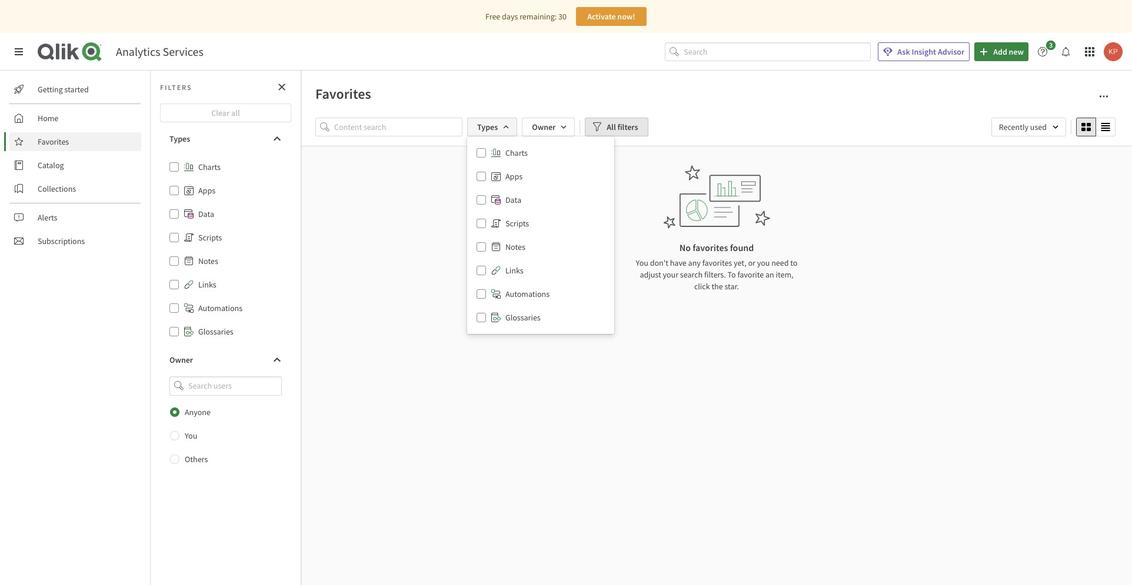 Task type: locate. For each thing, give the bounding box(es) containing it.
you up adjust
[[636, 258, 649, 269]]

notes inside filters region
[[506, 242, 526, 253]]

scripts for types dropdown button to the left
[[198, 233, 222, 243]]

1 vertical spatial apps
[[198, 185, 216, 196]]

ask
[[898, 47, 911, 57]]

owner
[[532, 122, 556, 132], [170, 355, 193, 366]]

0 horizontal spatial notes
[[198, 256, 218, 267]]

favorites up any
[[693, 242, 729, 254]]

0 horizontal spatial links
[[198, 280, 217, 290]]

favorites
[[316, 85, 371, 103], [38, 137, 69, 147]]

free
[[486, 11, 501, 22]]

types button
[[468, 118, 518, 137], [160, 130, 291, 148]]

ask insight advisor
[[898, 47, 965, 57]]

3
[[1050, 41, 1054, 49]]

owner button for the right types dropdown button
[[522, 118, 575, 137]]

favorite
[[738, 270, 764, 280]]

you inside no favorites found you don't have any favorites yet, or you need to adjust your search filters. to favorite an item, click the star.
[[636, 258, 649, 269]]

0 vertical spatial types
[[478, 122, 498, 132]]

days
[[502, 11, 518, 22]]

analytics services element
[[116, 44, 204, 59]]

your
[[663, 270, 679, 280]]

0 vertical spatial links
[[506, 266, 524, 276]]

apps for types dropdown button to the left
[[198, 185, 216, 196]]

favorites
[[693, 242, 729, 254], [703, 258, 733, 269]]

have
[[671, 258, 687, 269]]

1 vertical spatial glossaries
[[198, 327, 234, 337]]

filters region
[[316, 115, 1119, 334]]

filters.
[[705, 270, 726, 280]]

1 vertical spatial notes
[[198, 256, 218, 267]]

owner inside filters region
[[532, 122, 556, 132]]

1 horizontal spatial favorites
[[316, 85, 371, 103]]

alerts
[[38, 213, 57, 223]]

glossaries inside filters region
[[506, 313, 541, 323]]

0 horizontal spatial favorites
[[38, 137, 69, 147]]

1 vertical spatial owner
[[170, 355, 193, 366]]

1 horizontal spatial automations
[[506, 289, 550, 300]]

types inside filters region
[[478, 122, 498, 132]]

anyone
[[185, 407, 211, 418]]

getting
[[38, 84, 63, 95]]

no favorites found you don't have any favorites yet, or you need to adjust your search filters. to favorite an item, click the star.
[[636, 242, 798, 292]]

30
[[559, 11, 567, 22]]

insight
[[912, 47, 937, 57]]

services
[[163, 44, 204, 59]]

links inside filters region
[[506, 266, 524, 276]]

1 horizontal spatial glossaries
[[506, 313, 541, 323]]

apps inside filters region
[[506, 171, 523, 182]]

data for the right types dropdown button
[[506, 195, 522, 206]]

kendall parks image
[[1105, 42, 1124, 61]]

used
[[1031, 122, 1048, 132]]

1 horizontal spatial types button
[[468, 118, 518, 137]]

an
[[766, 270, 775, 280]]

free days remaining: 30
[[486, 11, 567, 22]]

the
[[712, 281, 724, 292]]

activate now! link
[[576, 7, 647, 26]]

1 vertical spatial favorites
[[38, 137, 69, 147]]

favorites inside favorites link
[[38, 137, 69, 147]]

0 horizontal spatial automations
[[198, 303, 243, 314]]

1 horizontal spatial types
[[478, 122, 498, 132]]

1 horizontal spatial notes
[[506, 242, 526, 253]]

scripts inside filters region
[[506, 218, 529, 229]]

0 horizontal spatial apps
[[198, 185, 216, 196]]

1 vertical spatial you
[[185, 431, 197, 441]]

1 horizontal spatial charts
[[506, 148, 528, 158]]

0 horizontal spatial data
[[198, 209, 214, 220]]

0 vertical spatial automations
[[506, 289, 550, 300]]

favorites link
[[9, 132, 141, 151]]

0 vertical spatial charts
[[506, 148, 528, 158]]

subscriptions link
[[9, 232, 141, 251]]

remaining:
[[520, 11, 557, 22]]

add
[[994, 47, 1008, 57]]

collections link
[[9, 180, 141, 198]]

0 vertical spatial owner
[[532, 122, 556, 132]]

0 horizontal spatial types button
[[160, 130, 291, 148]]

add new
[[994, 47, 1025, 57]]

0 horizontal spatial owner
[[170, 355, 193, 366]]

owner for the right types dropdown button's owner dropdown button
[[532, 122, 556, 132]]

found
[[731, 242, 754, 254]]

Search users text field
[[186, 377, 268, 396]]

1 horizontal spatial you
[[636, 258, 649, 269]]

1 vertical spatial scripts
[[198, 233, 222, 243]]

don't
[[650, 258, 669, 269]]

1 horizontal spatial data
[[506, 195, 522, 206]]

filters
[[618, 122, 639, 132]]

favorites up filters.
[[703, 258, 733, 269]]

apps
[[506, 171, 523, 182], [198, 185, 216, 196]]

searchbar element
[[666, 42, 872, 61]]

charts
[[506, 148, 528, 158], [198, 162, 221, 173]]

scripts for the right types dropdown button
[[506, 218, 529, 229]]

1 horizontal spatial links
[[506, 266, 524, 276]]

1 horizontal spatial scripts
[[506, 218, 529, 229]]

alerts link
[[9, 208, 141, 227]]

1 horizontal spatial owner button
[[522, 118, 575, 137]]

3 button
[[1034, 41, 1060, 61]]

recently used
[[1000, 122, 1048, 132]]

types
[[478, 122, 498, 132], [170, 134, 190, 144]]

activate
[[588, 11, 616, 22]]

subscriptions
[[38, 236, 85, 247]]

you inside owner option group
[[185, 431, 197, 441]]

recently
[[1000, 122, 1029, 132]]

owner for owner dropdown button for types dropdown button to the left
[[170, 355, 193, 366]]

notes
[[506, 242, 526, 253], [198, 256, 218, 267]]

1 vertical spatial charts
[[198, 162, 221, 173]]

you up others
[[185, 431, 197, 441]]

glossaries for the right types dropdown button
[[506, 313, 541, 323]]

0 horizontal spatial scripts
[[198, 233, 222, 243]]

0 horizontal spatial glossaries
[[198, 327, 234, 337]]

1 vertical spatial automations
[[198, 303, 243, 314]]

catalog
[[38, 160, 64, 171]]

owner button
[[522, 118, 575, 137], [160, 351, 291, 370]]

all
[[607, 122, 616, 132]]

glossaries
[[506, 313, 541, 323], [198, 327, 234, 337]]

links
[[506, 266, 524, 276], [198, 280, 217, 290]]

1 horizontal spatial apps
[[506, 171, 523, 182]]

data inside filters region
[[506, 195, 522, 206]]

0 vertical spatial apps
[[506, 171, 523, 182]]

0 vertical spatial data
[[506, 195, 522, 206]]

0 horizontal spatial owner button
[[160, 351, 291, 370]]

automations inside filters region
[[506, 289, 550, 300]]

0 vertical spatial owner button
[[522, 118, 575, 137]]

to
[[728, 270, 736, 280]]

0 vertical spatial you
[[636, 258, 649, 269]]

1 vertical spatial owner button
[[160, 351, 291, 370]]

home
[[38, 113, 58, 124]]

1 vertical spatial links
[[198, 280, 217, 290]]

0 vertical spatial scripts
[[506, 218, 529, 229]]

1 horizontal spatial owner
[[532, 122, 556, 132]]

owner option group
[[160, 401, 291, 471]]

you
[[636, 258, 649, 269], [185, 431, 197, 441]]

started
[[65, 84, 89, 95]]

0 vertical spatial glossaries
[[506, 313, 541, 323]]

Content search text field
[[334, 118, 463, 137]]

0 horizontal spatial you
[[185, 431, 197, 441]]

now!
[[618, 11, 636, 22]]

0 vertical spatial notes
[[506, 242, 526, 253]]

to
[[791, 258, 798, 269]]

None field
[[160, 377, 291, 396]]

automations
[[506, 289, 550, 300], [198, 303, 243, 314]]

data
[[506, 195, 522, 206], [198, 209, 214, 220]]

1 vertical spatial data
[[198, 209, 214, 220]]

Recently used field
[[992, 118, 1067, 137]]

advisor
[[939, 47, 965, 57]]

data for types dropdown button to the left
[[198, 209, 214, 220]]

scripts
[[506, 218, 529, 229], [198, 233, 222, 243]]

0 horizontal spatial types
[[170, 134, 190, 144]]



Task type: vqa. For each thing, say whether or not it's contained in the screenshot.
"Kendall Parks" icon
yes



Task type: describe. For each thing, give the bounding box(es) containing it.
any
[[689, 258, 701, 269]]

0 horizontal spatial charts
[[198, 162, 221, 173]]

glossaries for types dropdown button to the left
[[198, 327, 234, 337]]

0 vertical spatial favorites
[[693, 242, 729, 254]]

navigation pane element
[[0, 75, 150, 256]]

no
[[680, 242, 691, 254]]

0 vertical spatial favorites
[[316, 85, 371, 103]]

analytics
[[116, 44, 160, 59]]

notes for types dropdown button to the left
[[198, 256, 218, 267]]

owner button for types dropdown button to the left
[[160, 351, 291, 370]]

links for owner dropdown button for types dropdown button to the left
[[198, 280, 217, 290]]

collections
[[38, 184, 76, 194]]

getting started
[[38, 84, 89, 95]]

star.
[[725, 281, 740, 292]]

home link
[[9, 109, 141, 128]]

notes for the right types dropdown button
[[506, 242, 526, 253]]

charts inside filters region
[[506, 148, 528, 158]]

activate now!
[[588, 11, 636, 22]]

filters
[[160, 83, 192, 92]]

Search text field
[[684, 42, 872, 61]]

switch view group
[[1077, 118, 1116, 137]]

1 vertical spatial types
[[170, 134, 190, 144]]

you
[[758, 258, 770, 269]]

automations for the right types dropdown button's owner dropdown button
[[506, 289, 550, 300]]

others
[[185, 454, 208, 465]]

getting started link
[[9, 80, 141, 99]]

item,
[[776, 270, 794, 280]]

new
[[1010, 47, 1025, 57]]

need
[[772, 258, 789, 269]]

links for the right types dropdown button's owner dropdown button
[[506, 266, 524, 276]]

more actions image
[[1100, 92, 1109, 101]]

all filters button
[[585, 118, 649, 137]]

ask insight advisor button
[[879, 42, 971, 61]]

search
[[681, 270, 703, 280]]

catalog link
[[9, 156, 141, 175]]

click
[[695, 281, 711, 292]]

add new button
[[975, 42, 1029, 61]]

adjust
[[640, 270, 662, 280]]

or
[[749, 258, 756, 269]]

analytics services
[[116, 44, 204, 59]]

apps for the right types dropdown button
[[506, 171, 523, 182]]

yet,
[[734, 258, 747, 269]]

all filters
[[607, 122, 639, 132]]

automations for owner dropdown button for types dropdown button to the left
[[198, 303, 243, 314]]

1 vertical spatial favorites
[[703, 258, 733, 269]]

close sidebar menu image
[[14, 47, 24, 57]]



